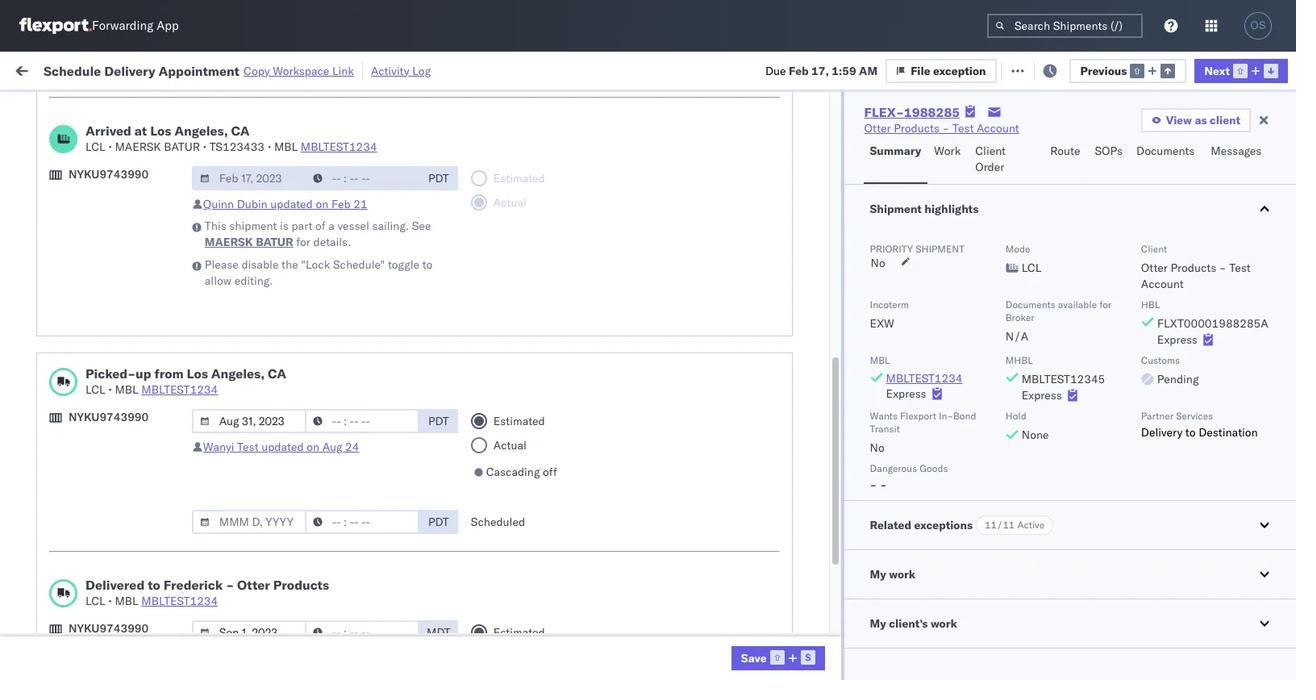 Task type: locate. For each thing, give the bounding box(es) containing it.
3 flex-1911408 from the top
[[891, 525, 975, 540]]

2 ag from the top
[[862, 560, 877, 575]]

1 nyku9743990 from the top
[[69, 167, 149, 182]]

scheduled
[[471, 515, 526, 529]]

updated up is
[[271, 197, 313, 211]]

mawb1234 for schedule pickup from los angeles international airport
[[1099, 241, 1162, 255]]

1 vertical spatial ag
[[862, 560, 877, 575]]

to down the services
[[1186, 425, 1196, 440]]

documents inside documents available for broker n/a
[[1006, 299, 1056, 311]]

my work inside button
[[870, 567, 916, 582]]

1 : from the left
[[117, 100, 120, 112]]

1 vertical spatial work
[[890, 567, 916, 582]]

schedule delivery appointment link down airport
[[37, 275, 198, 291]]

1:59 left "mar"
[[260, 632, 284, 646]]

schedule delivery appointment link
[[37, 133, 198, 149], [37, 275, 198, 291], [37, 381, 198, 397]]

mbltest1234 down frederick
[[141, 594, 218, 609]]

ca for 1:59 am cst, feb 22, 2023 schedule pickup from los angeles, ca button
[[37, 426, 52, 440]]

on
[[842, 312, 859, 326], [842, 560, 859, 575]]

3 1911408 from the top
[[926, 525, 975, 540]]

ocean lcl for 1:59 am cst, feb 17, 2023
[[494, 205, 550, 220]]

0 vertical spatial shipment
[[229, 219, 277, 233]]

2 vertical spatial confirm pickup from los angeles, ca
[[37, 481, 211, 511]]

21
[[354, 197, 368, 211]]

for right available
[[1100, 299, 1112, 311]]

documents up broker
[[1006, 299, 1056, 311]]

schedule pickup from los angeles, ca link down upload proof of delivery button
[[37, 586, 229, 619]]

8 resize handle column header from the left
[[1072, 125, 1091, 680]]

mbltest1234 inside delivered to frederick - otter products lcl • mbl mbltest1234
[[141, 594, 218, 609]]

upload inside upload customs clearance documents
[[37, 303, 74, 318]]

0 vertical spatial work
[[176, 63, 205, 77]]

otter inside the client otter products - test account incoterm exw
[[1142, 261, 1168, 275]]

los for first schedule pickup from los angeles, ca link from the bottom
[[152, 623, 170, 637]]

to
[[423, 257, 433, 272], [1186, 425, 1196, 440], [148, 577, 160, 593]]

1 2:30 pm cst, feb 17, 2023 from the top
[[260, 241, 407, 255]]

cst, for confirm pickup from los angeles, ca link related to 1:59 am cst, feb 24, 2023
[[309, 454, 334, 468]]

2:30 pm cst, feb 17, 2023 for schedule pickup from los angeles international airport
[[260, 241, 407, 255]]

integration test account - western digital
[[704, 241, 921, 255], [704, 276, 921, 291]]

forwarding app link
[[19, 18, 179, 34]]

partner
[[1142, 410, 1174, 422]]

estimated
[[494, 414, 545, 429], [494, 625, 545, 640]]

24
[[346, 440, 360, 454]]

3 confirm pickup from los angeles, ca button from the top
[[37, 480, 229, 514]]

2 pdt from the top
[[428, 414, 449, 429]]

4 confirm from the top
[[37, 524, 78, 539]]

1 vertical spatial demu1232567
[[994, 525, 1076, 539]]

angeles
[[173, 232, 214, 247]]

Search Work text field
[[754, 58, 930, 82]]

customs inside upload customs clearance documents
[[77, 303, 122, 318]]

0 vertical spatial flex-1911408
[[891, 134, 975, 149]]

file down search shipments (/) text box
[[1021, 63, 1041, 77]]

digital up incoterm
[[887, 276, 921, 291]]

los for schedule pickup from los angeles, ca link associated with 1:59 am cst, feb 22, 2023
[[152, 410, 170, 424]]

1 vertical spatial confirm pickup from los angeles, ca
[[37, 445, 211, 476]]

products down flex-1988285 link
[[894, 121, 940, 136]]

0 vertical spatial integration test account - on ag
[[704, 312, 877, 326]]

my for the my work button
[[870, 567, 887, 582]]

2023 for schedule pickup from los angeles, ca link associated with 1:59 am cst, feb 17, 2023
[[380, 205, 408, 220]]

otter down 2:00
[[237, 577, 270, 593]]

quinn
[[203, 197, 234, 211]]

21,
[[358, 347, 376, 362], [358, 383, 376, 397]]

4 mmm d, yyyy text field from the top
[[192, 621, 307, 645]]

mbltest1234 button down snoozed
[[301, 140, 377, 154]]

mbltest1234 inside picked-up from los angeles, ca lcl • mbl mbltest1234
[[141, 383, 218, 397]]

angeles, for 4th schedule pickup from los angeles, ca link
[[173, 587, 218, 602]]

upload for upload customs clearance documents
[[37, 303, 74, 318]]

2 vertical spatial 1911408
[[926, 525, 975, 540]]

0 horizontal spatial exception
[[934, 63, 987, 78]]

2 integration from the top
[[704, 276, 759, 291]]

honeywell - test account for schedule delivery appointment
[[704, 383, 837, 397]]

ca for 11:30 am cst, feb 24, 2023 confirm pickup from los angeles, ca button
[[37, 497, 52, 511]]

1 9:30 from the top
[[260, 347, 284, 362]]

in
[[242, 100, 251, 112]]

1 horizontal spatial numbers
[[1158, 132, 1198, 144]]

24, up -- : -- -- text field
[[366, 489, 384, 504]]

test123
[[1099, 418, 1146, 433]]

: left ready
[[117, 100, 120, 112]]

0 vertical spatial work
[[46, 59, 88, 81]]

5 schedule pickup from los angeles, ca from the top
[[37, 623, 218, 653]]

0 vertical spatial flxt00001977428a
[[1099, 347, 1210, 362]]

-- : -- -- text field
[[305, 166, 420, 190], [305, 409, 420, 433], [305, 621, 420, 645]]

4 schedule pickup from los angeles, ca from the top
[[37, 587, 218, 618]]

los for confirm pickup from los angeles, ca link associated with 1:59 am cst, feb 17, 2023
[[146, 161, 164, 176]]

lcl
[[86, 140, 105, 154], [530, 205, 550, 220], [1022, 261, 1042, 275], [530, 347, 550, 362], [86, 383, 105, 397], [86, 594, 105, 609]]

1 horizontal spatial documents
[[1006, 299, 1056, 311]]

no down transit
[[870, 441, 885, 455]]

flex-1977428 down goods
[[891, 489, 975, 504]]

mbl/mawb numbers
[[1099, 132, 1198, 144]]

appointment up clearance
[[132, 276, 198, 290]]

test
[[953, 121, 974, 136], [754, 134, 775, 149], [743, 170, 765, 184], [762, 241, 784, 255], [1230, 261, 1251, 275], [762, 276, 784, 291], [762, 312, 784, 326], [665, 347, 686, 362], [770, 347, 791, 362], [770, 383, 791, 397], [754, 418, 775, 433], [237, 440, 259, 454], [754, 454, 775, 468], [770, 489, 791, 504], [754, 525, 775, 540], [762, 560, 784, 575], [754, 596, 775, 611], [754, 632, 775, 646]]

0 vertical spatial 21,
[[358, 347, 376, 362]]

flex-1988285
[[865, 104, 961, 120], [891, 205, 975, 220]]

2 maeu1234567 from the top
[[994, 383, 1076, 397]]

MMM D, YYYY text field
[[192, 166, 307, 190], [192, 409, 307, 433], [192, 510, 307, 534], [192, 621, 307, 645]]

my inside button
[[870, 567, 887, 582]]

1 vertical spatial updated
[[262, 440, 304, 454]]

3 nyku9743990 from the top
[[69, 621, 149, 636]]

client's
[[890, 617, 929, 631]]

schedule pickup from los angeles, ca down upload proof of delivery button
[[37, 587, 218, 618]]

express down flxt00001988285a
[[1158, 333, 1198, 347]]

angeles, for confirm pickup from los angeles, ca link associated with 1:59 am cst, feb 17, 2023
[[167, 161, 211, 176]]

0 vertical spatial 1911408
[[926, 134, 975, 149]]

1 vertical spatial 24,
[[366, 489, 384, 504]]

pdt right 22,
[[428, 414, 449, 429]]

0 vertical spatial --
[[1099, 596, 1113, 611]]

mmm d, yyyy text field up wanyi
[[192, 409, 307, 433]]

otter up hbl
[[1142, 261, 1168, 275]]

2:30 down disable
[[260, 276, 284, 291]]

2 flex-1911408 from the top
[[891, 454, 975, 468]]

1 integration from the top
[[704, 241, 759, 255]]

schedule pickup from los angeles, ca button down the delivered
[[37, 622, 229, 656]]

2 nyku9743990 from the top
[[69, 410, 149, 425]]

feb for schedule delivery appointment "link" for 9:30 pm cst, feb 21, 2023
[[336, 383, 356, 397]]

consignee for 1:59 am cst, feb 22, 2023
[[778, 418, 832, 433]]

confirm delivery link
[[37, 523, 123, 540]]

2150210
[[926, 312, 975, 326], [926, 560, 975, 575]]

activity log
[[371, 63, 431, 78]]

client
[[976, 144, 1006, 158], [1142, 243, 1168, 255]]

work up 1911466
[[931, 617, 958, 631]]

actual
[[494, 438, 527, 453]]

1 bookings test consignee from the top
[[704, 134, 832, 149]]

ca inside arrived at los angeles, ca lcl • maersk batur • ts123433 • mbl mbltest1234
[[231, 123, 250, 139]]

-- : -- -- text field for pdt
[[305, 409, 420, 433]]

ca
[[231, 123, 250, 139], [37, 177, 52, 192], [37, 213, 52, 227], [37, 355, 52, 369], [268, 366, 286, 382], [37, 426, 52, 440], [37, 461, 52, 476], [37, 497, 52, 511], [37, 603, 52, 618], [37, 639, 52, 653]]

2 horizontal spatial express
[[1158, 333, 1198, 347]]

schedule pickup from los angeles, ca button for 9:30 pm cst, feb 21, 2023
[[37, 338, 229, 372]]

my left client's
[[870, 617, 887, 631]]

1 vertical spatial schedule delivery appointment button
[[37, 275, 198, 293]]

1911408 down 1891264
[[926, 454, 975, 468]]

my up 'filtered'
[[16, 59, 42, 81]]

los inside schedule pickup from los angeles international airport
[[152, 232, 170, 247]]

flex-1988285 up flex id button
[[865, 104, 961, 120]]

flex-1911408 down flex-1891264 on the right of page
[[891, 454, 975, 468]]

schedule for 4th schedule pickup from los angeles, ca link
[[37, 587, 85, 602]]

schedule pickup from los angeles, ca link down the delivered
[[37, 622, 229, 654]]

1 ocean lcl from the top
[[494, 205, 550, 220]]

1 vertical spatial my
[[870, 567, 887, 582]]

7 resize handle column header from the left
[[967, 125, 986, 680]]

2 vertical spatial flex-1911408
[[891, 525, 975, 540]]

3 schedule pickup from los angeles, ca from the top
[[37, 410, 218, 440]]

1 vertical spatial --
[[1099, 632, 1113, 646]]

upload inside the upload proof of delivery link
[[37, 560, 74, 574]]

0 vertical spatial nyku9743990
[[69, 167, 149, 182]]

snoozed : no
[[338, 100, 395, 112]]

1 vertical spatial customs
[[1142, 354, 1181, 366]]

1 flex-1911408 from the top
[[891, 134, 975, 149]]

2 integration test account - on ag from the top
[[704, 560, 877, 575]]

1 vertical spatial 2150210
[[926, 560, 975, 575]]

2150210 up 1919147
[[926, 560, 975, 575]]

2 bookings from the top
[[704, 418, 751, 433]]

0 vertical spatial documents
[[1137, 144, 1196, 158]]

1 flxt00001977428a from the top
[[1099, 347, 1210, 362]]

work up flex-1919147 at the bottom of the page
[[890, 567, 916, 582]]

los for schedule pickup from los angeles, ca link associated with 9:30 pm cst, feb 21, 2023
[[152, 339, 170, 353]]

1 ocean fcl from the top
[[494, 170, 550, 184]]

1 9:30 pm cst, feb 21, 2023 from the top
[[260, 347, 407, 362]]

1:59 am cst, feb 17, 2023 for confirm pickup from los angeles, ca
[[260, 170, 408, 184]]

2 horizontal spatial to
[[1186, 425, 1196, 440]]

mbl inside arrived at los angeles, ca lcl • maersk batur • ts123433 • mbl mbltest1234
[[274, 140, 298, 154]]

2 schedule delivery appointment button from the top
[[37, 275, 198, 293]]

see
[[412, 219, 431, 233]]

1 vertical spatial mawb1234
[[1099, 276, 1162, 291]]

1 vertical spatial integration test account - western digital
[[704, 276, 921, 291]]

schedule pickup from los angeles, ca
[[37, 197, 218, 227], [37, 339, 218, 369], [37, 410, 218, 440], [37, 587, 218, 618], [37, 623, 218, 653]]

maeu1234567 up active
[[994, 489, 1076, 504]]

upload customs clearance documents link
[[37, 302, 229, 335]]

3 maeu1234567 from the top
[[994, 489, 1076, 504]]

6 bookings from the top
[[704, 632, 751, 646]]

1 vertical spatial 2:30
[[260, 276, 284, 291]]

my work up flex-1919147 at the bottom of the page
[[870, 567, 916, 582]]

1977428 for 9:30 pm cst, feb 21, 2023
[[926, 383, 975, 397]]

pm for the "schedule pickup from los angeles international airport" link
[[287, 241, 305, 255]]

confirm pickup from los angeles, ca button for 1:59 am cst, feb 17, 2023
[[37, 160, 229, 194]]

1 fcl from the top
[[530, 170, 550, 184]]

17, up schedule"
[[358, 241, 376, 255]]

4 bookings from the top
[[704, 525, 751, 540]]

1 vertical spatial ocean lcl
[[494, 347, 550, 362]]

1 2150210 from the top
[[926, 312, 975, 326]]

6 ocean from the top
[[494, 525, 527, 540]]

mbltest1234 up in-
[[887, 371, 963, 386]]

schedule for schedule pickup from los angeles, ca link associated with 1:59 am cst, feb 17, 2023
[[37, 197, 85, 211]]

1 mawb1234 from the top
[[1099, 241, 1162, 255]]

0 vertical spatial on
[[396, 63, 409, 77]]

my client's work
[[870, 617, 958, 631]]

24, down 22,
[[359, 454, 377, 468]]

1 horizontal spatial flexport
[[901, 410, 937, 422]]

schedule pickup from los angeles, ca button down up
[[37, 409, 229, 443]]

0 horizontal spatial documents
[[37, 319, 95, 334]]

work inside import work button
[[176, 63, 205, 77]]

flex-2001714
[[891, 241, 975, 255]]

2023 for confirm delivery link
[[380, 525, 408, 540]]

hbl
[[1142, 299, 1161, 311]]

1 integration test account - western digital from the top
[[704, 241, 921, 255]]

1 flex-1977428 from the top
[[891, 383, 975, 397]]

-- : -- -- text field up 21
[[305, 166, 420, 190]]

schedule delivery appointment button for 2:30 pm cst, feb 17, 2023
[[37, 275, 198, 293]]

ca for 1st schedule pickup from los angeles, ca button from the bottom of the page
[[37, 639, 52, 653]]

1 vertical spatial 1:59 am cst, feb 17, 2023
[[260, 205, 408, 220]]

shipment inside the 'this shipment is part of a vessel sailing. see maersk batur for details.'
[[229, 219, 277, 233]]

2 vertical spatial work
[[931, 617, 958, 631]]

2 1:59 am cst, feb 17, 2023 from the top
[[260, 205, 408, 220]]

flex-2006134
[[891, 170, 975, 184]]

flex- for schedule delivery appointment "link" for 9:30 pm cst, feb 21, 2023
[[891, 383, 926, 397]]

schedule delivery appointment for 1:59
[[37, 134, 198, 148]]

express for mbltest12345
[[1022, 388, 1063, 403]]

shipment up 'maersk batur' link
[[229, 219, 277, 233]]

1 schedule delivery appointment from the top
[[37, 134, 198, 148]]

2 vertical spatial documents
[[37, 319, 95, 334]]

file up flex-1988285 link
[[911, 63, 931, 78]]

available
[[1059, 299, 1098, 311]]

confirm inside button
[[37, 524, 78, 539]]

0 vertical spatial maeu1234567
[[994, 347, 1076, 362]]

1 confirm pickup from los angeles, ca button from the top
[[37, 160, 229, 194]]

schedule pickup from los angeles international airport
[[37, 232, 214, 263]]

0 horizontal spatial client
[[976, 144, 1006, 158]]

my down "related"
[[870, 567, 887, 582]]

ca for 9:30 pm cst, feb 21, 2023's schedule pickup from los angeles, ca button
[[37, 355, 52, 369]]

1 1:59 am cst, feb 17, 2023 from the top
[[260, 170, 408, 184]]

services
[[1177, 410, 1214, 422]]

mmm d, yyyy text field up dubin
[[192, 166, 307, 190]]

0 vertical spatial schedule delivery appointment link
[[37, 133, 198, 149]]

flex-1911466 button
[[865, 627, 978, 650], [865, 627, 978, 650]]

nyku9743990 down workitem button
[[69, 167, 149, 182]]

1 estimated from the top
[[494, 414, 545, 429]]

2 horizontal spatial work
[[931, 617, 958, 631]]

work inside work button
[[935, 144, 961, 158]]

4 pm from the top
[[287, 383, 305, 397]]

upload left the proof
[[37, 560, 74, 574]]

flex-2150210
[[891, 312, 975, 326], [891, 560, 975, 575]]

aug
[[323, 440, 343, 454]]

a
[[329, 219, 335, 233]]

2 017482927423 from the top
[[1099, 560, 1183, 575]]

2 on from the top
[[842, 560, 859, 575]]

products inside delivered to frederick - otter products lcl • mbl mbltest1234
[[273, 577, 329, 593]]

messages button
[[1205, 136, 1271, 184]]

to inside please disable the "lock schedule" toggle to allow editing.
[[423, 257, 433, 272]]

mbltest1234 button
[[301, 140, 377, 154], [887, 371, 963, 386], [141, 383, 218, 397], [141, 594, 218, 609]]

3 integration from the top
[[704, 312, 759, 326]]

consignee for 1:59 am cst, feb 15, 2023
[[778, 134, 832, 149]]

-- : -- -- text field for mdt
[[305, 621, 420, 645]]

digital for schedule pickup from los angeles international airport
[[887, 241, 921, 255]]

0 vertical spatial products
[[894, 121, 940, 136]]

shipment down highlights
[[916, 243, 965, 255]]

import
[[137, 63, 174, 77]]

cst, for 2:30 pm cst, feb 17, 2023 schedule delivery appointment "link"
[[308, 276, 333, 291]]

1911408 for 2:00 am cst, feb 25, 2023
[[926, 525, 975, 540]]

2 estimated from the top
[[494, 625, 545, 640]]

feb for confirm pickup from los angeles, ca link related to 1:59 am cst, feb 24, 2023
[[337, 454, 357, 468]]

2 western from the top
[[842, 276, 885, 291]]

western down 'shipment'
[[842, 241, 885, 255]]

1 vertical spatial schedule delivery appointment link
[[37, 275, 198, 291]]

products up flxt00001988285a
[[1171, 261, 1217, 275]]

at inside arrived at los angeles, ca lcl • maersk batur • ts123433 • mbl mbltest1234
[[135, 123, 147, 139]]

2 vertical spatial -- : -- -- text field
[[305, 621, 420, 645]]

client inside the client otter products - test account incoterm exw
[[1142, 243, 1168, 255]]

fcl for 2:00 am cst, feb 25, 2023
[[530, 525, 550, 540]]

flxt00001977428a for confirm pickup from los angeles, ca
[[1099, 489, 1210, 504]]

3 schedule pickup from los angeles, ca link from the top
[[37, 409, 229, 441]]

bookings for 1:59 am cst, mar 3, 2023
[[704, 632, 751, 646]]

mmm d, yyyy text field down delivered to frederick - otter products lcl • mbl mbltest1234
[[192, 621, 307, 645]]

to right the delivered
[[148, 577, 160, 593]]

express
[[1158, 333, 1198, 347], [887, 387, 927, 401], [1022, 388, 1063, 403]]

1 vertical spatial 1911408
[[926, 454, 975, 468]]

feb
[[789, 63, 809, 78], [337, 134, 357, 149], [337, 170, 357, 184], [332, 197, 351, 211], [337, 205, 357, 220], [336, 241, 356, 255], [336, 276, 356, 291], [336, 347, 356, 362], [336, 383, 356, 397], [337, 418, 357, 433], [337, 454, 357, 468], [344, 489, 364, 504], [337, 525, 357, 540]]

1 1911408 from the top
[[926, 134, 975, 149]]

mbl down exw
[[870, 354, 891, 366]]

feb for confirm delivery link
[[337, 525, 357, 540]]

flex-1911408 up flex-2006134
[[891, 134, 975, 149]]

feb for confirm pickup from los angeles, ca link related to 11:30 am cst, feb 24, 2023
[[344, 489, 364, 504]]

1911408 for 1:59 am cst, feb 24, 2023
[[926, 454, 975, 468]]

2 vertical spatial products
[[273, 577, 329, 593]]

2 vertical spatial my
[[870, 617, 887, 631]]

flxt00001977428a down test123
[[1099, 489, 1210, 504]]

1:59 up wanyi test updated on aug 24 button
[[260, 418, 284, 433]]

205 on track
[[372, 63, 438, 77]]

2 vertical spatial confirm pickup from los angeles, ca link
[[37, 480, 229, 512]]

for left work,
[[155, 100, 168, 112]]

pdt
[[428, 171, 449, 186], [428, 414, 449, 429], [428, 515, 449, 529]]

pickup
[[81, 161, 116, 176], [88, 197, 123, 211], [88, 232, 123, 247], [88, 339, 123, 353], [88, 410, 123, 424], [81, 445, 116, 460], [81, 481, 116, 495], [88, 587, 123, 602], [88, 623, 123, 637]]

my inside button
[[870, 617, 887, 631]]

my
[[16, 59, 42, 81], [870, 567, 887, 582], [870, 617, 887, 631]]

client for otter
[[1142, 243, 1168, 255]]

2 upload from the top
[[37, 560, 74, 574]]

1 vertical spatial on
[[842, 560, 859, 575]]

customs left clearance
[[77, 303, 122, 318]]

0 vertical spatial integration test account - western digital
[[704, 241, 921, 255]]

15,
[[359, 134, 377, 149]]

3 schedule delivery appointment button from the top
[[37, 381, 198, 399]]

flex-1977428 button
[[865, 379, 978, 402], [865, 379, 978, 402], [865, 485, 978, 508], [865, 485, 978, 508]]

1:59 am cst, feb 17, 2023 up details.
[[260, 205, 408, 220]]

delivery inside button
[[81, 524, 123, 539]]

numbers inside container numbers
[[994, 138, 1034, 150]]

mbltest1234 down up
[[141, 383, 218, 397]]

appointment for 2:30 pm cst, feb 17, 2023
[[132, 276, 198, 290]]

0 vertical spatial confirm pickup from los angeles, ca
[[37, 161, 211, 192]]

batur inside the 'this shipment is part of a vessel sailing. see maersk batur for details.'
[[256, 235, 294, 249]]

2 ocean fcl from the top
[[494, 418, 550, 433]]

5 bookings test consignee from the top
[[704, 596, 832, 611]]

for
[[155, 100, 168, 112], [296, 235, 311, 249], [1100, 299, 1112, 311]]

integration for schedule delivery appointment
[[704, 276, 759, 291]]

2 vertical spatial schedule delivery appointment button
[[37, 381, 198, 399]]

1 integration test account - on ag from the top
[[704, 312, 877, 326]]

-- up bicu1234565, demu1232567
[[1099, 596, 1113, 611]]

1 vertical spatial 21,
[[358, 383, 376, 397]]

2 2150210 from the top
[[926, 560, 975, 575]]

1 vertical spatial work
[[935, 144, 961, 158]]

0 vertical spatial 1977428
[[926, 383, 975, 397]]

pickup inside schedule pickup from los angeles international airport
[[88, 232, 123, 247]]

client inside button
[[976, 144, 1006, 158]]

from for schedule pickup from los angeles, ca link associated with 9:30 pm cst, feb 21, 2023
[[126, 339, 149, 353]]

documents up picked-
[[37, 319, 95, 334]]

fcl for 1:59 am cst, feb 17, 2023
[[530, 170, 550, 184]]

route button
[[1045, 136, 1089, 184]]

schedule delivery appointment down 'status'
[[37, 134, 198, 148]]

1 vertical spatial -- : -- -- text field
[[305, 409, 420, 433]]

exception up otter products - test account
[[934, 63, 987, 78]]

schedule pickup from los angeles, ca link for 9:30 pm cst, feb 21, 2023
[[37, 338, 229, 370]]

0 vertical spatial batur
[[164, 140, 200, 154]]

2150210 right exw
[[926, 312, 975, 326]]

0 vertical spatial ocean lcl
[[494, 205, 550, 220]]

17, for confirm pickup from los angeles, ca
[[359, 170, 377, 184]]

honeywell - test account for confirm pickup from los angeles, ca
[[704, 489, 837, 504]]

1 vertical spatial for
[[296, 235, 311, 249]]

pickup for flex-2001714
[[88, 232, 123, 247]]

exception down search shipments (/) text box
[[1043, 63, 1096, 77]]

1 1977428 from the top
[[926, 383, 975, 397]]

client order
[[976, 144, 1006, 174]]

appointment up "status : ready for work, blocked, in progress"
[[159, 63, 240, 79]]

lcl inside delivered to frederick - otter products lcl • mbl mbltest1234
[[86, 594, 105, 609]]

0 vertical spatial digital
[[887, 241, 921, 255]]

honeywell for schedule pickup from los angeles, ca
[[704, 347, 757, 362]]

1977428 up in-
[[926, 383, 975, 397]]

angeles, for schedule pickup from los angeles, ca link associated with 1:59 am cst, feb 17, 2023
[[173, 197, 218, 211]]

numbers for mbl/mawb numbers
[[1158, 132, 1198, 144]]

2 mmm d, yyyy text field from the top
[[192, 409, 307, 433]]

honeywell for schedule delivery appointment
[[704, 383, 757, 397]]

1 upload from the top
[[37, 303, 74, 318]]

9:30 up wanyi test updated on aug 24
[[260, 383, 284, 397]]

to inside partner services delivery to destination
[[1186, 425, 1196, 440]]

2 digital from the top
[[887, 276, 921, 291]]

ocean fcl for 1:59 am cst, feb 24, 2023
[[494, 454, 550, 468]]

0 vertical spatial schedule delivery appointment
[[37, 134, 198, 148]]

2 -- : -- -- text field from the top
[[305, 409, 420, 433]]

mbltest1234 inside arrived at los angeles, ca lcl • maersk batur • ts123433 • mbl mbltest1234
[[301, 140, 377, 154]]

los for 4th schedule pickup from los angeles, ca link
[[152, 587, 170, 602]]

3,
[[361, 632, 371, 646]]

flex
[[865, 132, 883, 144]]

0 vertical spatial on
[[842, 312, 859, 326]]

3 -- : -- -- text field from the top
[[305, 621, 420, 645]]

at for 759
[[321, 63, 332, 77]]

ocean fcl
[[494, 170, 550, 184], [494, 418, 550, 433], [494, 454, 550, 468], [494, 525, 550, 540], [494, 632, 550, 646]]

consignee for 1:59 am cst, mar 3, 2023
[[778, 632, 832, 646]]

schedule for the "schedule pickup from los angeles international airport" link
[[37, 232, 85, 247]]

1 horizontal spatial of
[[316, 219, 326, 233]]

work right import
[[176, 63, 205, 77]]

bookings test consignee for 1:59 am cst, feb 24, 2023
[[704, 454, 832, 468]]

1 vertical spatial 1977428
[[926, 489, 975, 504]]

upload down international
[[37, 303, 74, 318]]

6 resize handle column header from the left
[[838, 125, 857, 680]]

angeles,
[[175, 123, 228, 139], [167, 161, 211, 176], [173, 197, 218, 211], [173, 339, 218, 353], [211, 366, 265, 382], [173, 410, 218, 424], [167, 445, 211, 460], [167, 481, 211, 495], [173, 587, 218, 602], [173, 623, 218, 637]]

1 vertical spatial 2:30 pm cst, feb 17, 2023
[[260, 276, 407, 291]]

1 vertical spatial nyku9743990
[[69, 410, 149, 425]]

1 vertical spatial products
[[1171, 261, 1217, 275]]

on left aug
[[307, 440, 320, 454]]

cst, for confirm pickup from los angeles, ca link associated with 1:59 am cst, feb 17, 2023
[[309, 170, 334, 184]]

ping - test entity
[[704, 170, 798, 184]]

demo
[[644, 632, 674, 646]]

flex id
[[865, 132, 896, 144]]

schedule delivery appointment link down upload customs clearance documents
[[37, 381, 198, 397]]

pickup for flex-1988285
[[88, 197, 123, 211]]

batch action
[[1206, 63, 1276, 77]]

5 ocean fcl from the top
[[494, 632, 550, 646]]

1 vertical spatial confirm pickup from los angeles, ca button
[[37, 444, 229, 478]]

schedule delivery appointment link for 1:59 am cst, feb 15, 2023
[[37, 133, 198, 149]]

confirm delivery button
[[37, 523, 123, 541]]

mbltest1234 button for picked-up from los angeles, ca
[[141, 383, 218, 397]]

0 vertical spatial -- : -- -- text field
[[305, 166, 420, 190]]

from inside schedule pickup from los angeles international airport
[[126, 232, 149, 247]]

at left the link at left top
[[321, 63, 332, 77]]

client up order
[[976, 144, 1006, 158]]

1 horizontal spatial shipment
[[916, 243, 965, 255]]

1 vertical spatial shipment
[[916, 243, 965, 255]]

resize handle column header
[[231, 125, 250, 680], [410, 125, 429, 680], [466, 125, 486, 680], [571, 125, 591, 680], [676, 125, 696, 680], [838, 125, 857, 680], [967, 125, 986, 680], [1072, 125, 1091, 680], [1256, 125, 1275, 680], [1274, 125, 1293, 680]]

0 horizontal spatial numbers
[[994, 138, 1034, 150]]

17,
[[812, 63, 830, 78], [359, 170, 377, 184], [359, 205, 377, 220], [358, 241, 376, 255], [358, 276, 376, 291]]

estimated right mdt
[[494, 625, 545, 640]]

-- : -- -- text field left mdt
[[305, 621, 420, 645]]

schedule
[[44, 63, 101, 79], [37, 134, 85, 148], [37, 197, 85, 211], [37, 232, 85, 247], [37, 276, 85, 290], [37, 339, 85, 353], [37, 382, 85, 397], [37, 410, 85, 424], [37, 587, 85, 602], [37, 623, 85, 637]]

bookings for 2:00 am cst, feb 25, 2023
[[704, 525, 751, 540]]

next button
[[1195, 59, 1289, 83]]

1 vertical spatial maersk
[[205, 235, 253, 249]]

2 ocean lcl from the top
[[494, 347, 550, 362]]

schedule delivery appointment
[[37, 134, 198, 148], [37, 276, 198, 290], [37, 382, 198, 397]]

at down ready
[[135, 123, 147, 139]]

flexport inside wants flexport in-bond transit no
[[901, 410, 937, 422]]

estimated up actual
[[494, 414, 545, 429]]

status : ready for work, blocked, in progress
[[88, 100, 293, 112]]

0 horizontal spatial customs
[[77, 303, 122, 318]]

2 confirm pickup from los angeles, ca button from the top
[[37, 444, 229, 478]]

1 horizontal spatial express
[[1022, 388, 1063, 403]]

1 horizontal spatial my work
[[870, 567, 916, 582]]

mbltest1234 button down up
[[141, 383, 218, 397]]

1 bookings from the top
[[704, 134, 751, 149]]

0 vertical spatial updated
[[271, 197, 313, 211]]

2 pm from the top
[[287, 276, 305, 291]]

flxt00001977428a up pending
[[1099, 347, 1210, 362]]

1 vertical spatial to
[[1186, 425, 1196, 440]]

western
[[842, 241, 885, 255], [842, 276, 885, 291]]

flxt00001988285a
[[1158, 316, 1269, 331]]

feb for schedule pickup from los angeles, ca link associated with 1:59 am cst, feb 22, 2023
[[337, 418, 357, 433]]

schedule delivery appointment link down 'status'
[[37, 133, 198, 149]]

feb for the "schedule pickup from los angeles international airport" link
[[336, 241, 356, 255]]

0 horizontal spatial to
[[148, 577, 160, 593]]

bookings test consignee
[[704, 134, 832, 149], [704, 418, 832, 433], [704, 454, 832, 468], [704, 525, 832, 540], [704, 596, 832, 611], [704, 632, 832, 646]]

9:30 down editing.
[[260, 347, 284, 362]]

0 horizontal spatial work
[[176, 63, 205, 77]]

0 vertical spatial mawb1234
[[1099, 241, 1162, 255]]

updated for test
[[262, 440, 304, 454]]

flex-1977428
[[891, 383, 975, 397], [891, 489, 975, 504]]

• inside delivered to frederick - otter products lcl • mbl mbltest1234
[[108, 594, 112, 609]]

ocean fcl for 1:59 am cst, mar 3, 2023
[[494, 632, 550, 646]]

as
[[1196, 113, 1208, 128]]

at
[[321, 63, 332, 77], [135, 123, 147, 139]]

pdt left scheduled
[[428, 515, 449, 529]]

2:30 pm cst, feb 17, 2023
[[260, 241, 407, 255], [260, 276, 407, 291]]

1 flex-2150210 from the top
[[891, 312, 975, 326]]

1 vertical spatial estimated
[[494, 625, 545, 640]]

account inside the client otter products - test account incoterm exw
[[1142, 277, 1184, 291]]

numbers inside button
[[1158, 132, 1198, 144]]

17, down schedule"
[[358, 276, 376, 291]]

to inside delivered to frederick - otter products lcl • mbl mbltest1234
[[148, 577, 160, 593]]

1 vertical spatial 017482927423
[[1099, 560, 1183, 575]]

1 horizontal spatial work
[[935, 144, 961, 158]]

confirm for 1:59 am cst, feb 17, 2023
[[37, 161, 78, 176]]

batur down work,
[[164, 140, 200, 154]]

1 schedule pickup from los angeles, ca link from the top
[[37, 196, 229, 228]]

0 vertical spatial ag
[[862, 312, 877, 326]]

2 -- from the top
[[1099, 632, 1113, 646]]

0 vertical spatial 2150210
[[926, 312, 975, 326]]

progress
[[253, 100, 293, 112]]

11/11
[[985, 519, 1015, 531]]

1 pdt from the top
[[428, 171, 449, 186]]

bookings for 1:59 am cst, feb 15, 2023
[[704, 134, 751, 149]]

documents for documents available for broker n/a
[[1006, 299, 1056, 311]]

schedule delivery appointment link for 2:30 pm cst, feb 17, 2023
[[37, 275, 198, 291]]

otter products - test account link
[[865, 120, 1020, 136]]

2 9:30 pm cst, feb 21, 2023 from the top
[[260, 383, 407, 397]]

delivery up upload proof of delivery
[[81, 524, 123, 539]]

5 resize handle column header from the left
[[676, 125, 696, 680]]

bookings
[[704, 134, 751, 149], [704, 418, 751, 433], [704, 454, 751, 468], [704, 525, 751, 540], [704, 596, 751, 611], [704, 632, 751, 646]]

bond
[[954, 410, 977, 422]]

0 horizontal spatial for
[[155, 100, 168, 112]]

express up wants
[[887, 387, 927, 401]]

container numbers button
[[986, 122, 1075, 151]]

1 vertical spatial documents
[[1006, 299, 1056, 311]]

express for flxt00001988285a
[[1158, 333, 1198, 347]]

1 horizontal spatial file exception
[[1021, 63, 1096, 77]]

2 1911408 from the top
[[926, 454, 975, 468]]

of inside button
[[107, 560, 117, 574]]

- inside delivered to frederick - otter products lcl • mbl mbltest1234
[[226, 577, 234, 593]]

17, right a
[[359, 205, 377, 220]]

0 horizontal spatial maersk
[[115, 140, 161, 154]]

ag down "related"
[[862, 560, 877, 575]]

0 vertical spatial flexport
[[901, 410, 937, 422]]

flex-1977428 for 11:30 am cst, feb 24, 2023
[[891, 489, 975, 504]]

Search Shipments (/) text field
[[988, 14, 1144, 38]]

mbltest1234 down snoozed
[[301, 140, 377, 154]]

1 2:30 from the top
[[260, 241, 284, 255]]

2 confirm pickup from los angeles, ca link from the top
[[37, 444, 229, 477]]

no right snoozed
[[382, 100, 395, 112]]

1 digital from the top
[[887, 241, 921, 255]]

by:
[[58, 99, 74, 113]]

ocean fcl for 1:59 am cst, feb 17, 2023
[[494, 170, 550, 184]]

schedule inside schedule pickup from los angeles international airport
[[37, 232, 85, 247]]

pm for 2:30 pm cst, feb 17, 2023 schedule delivery appointment "link"
[[287, 276, 305, 291]]

los inside picked-up from los angeles, ca lcl • mbl mbltest1234
[[187, 366, 208, 382]]

1 confirm pickup from los angeles, ca link from the top
[[37, 160, 229, 192]]

3 schedule pickup from los angeles, ca button from the top
[[37, 409, 229, 443]]

ag down incoterm
[[862, 312, 877, 326]]

maeu1234567 down the n/a
[[994, 347, 1076, 362]]

0 vertical spatial 9:30 pm cst, feb 21, 2023
[[260, 347, 407, 362]]

delivery down 'status'
[[88, 134, 129, 148]]

schedule delivery appointment button down upload customs clearance documents
[[37, 381, 198, 399]]

-- : -- -- text field
[[305, 510, 420, 534]]

3 schedule delivery appointment link from the top
[[37, 381, 198, 397]]

due
[[766, 63, 786, 78]]

my for my client's work button
[[870, 617, 887, 631]]

los for the "schedule pickup from los angeles international airport" link
[[152, 232, 170, 247]]



Task type: describe. For each thing, give the bounding box(es) containing it.
2:30 for schedule delivery appointment
[[260, 276, 284, 291]]

1:59 am cst, feb 15, 2023
[[260, 134, 408, 149]]

fcl for 1:59 am cst, mar 3, 2023
[[530, 632, 550, 646]]

of inside the 'this shipment is part of a vessel sailing. see maersk batur for details.'
[[316, 219, 326, 233]]

- inside the client otter products - test account incoterm exw
[[1220, 261, 1227, 275]]

no inside wants flexport in-bond transit no
[[870, 441, 885, 455]]

route
[[1051, 144, 1081, 158]]

1 ocean from the top
[[494, 170, 527, 184]]

test inside the client otter products - test account incoterm exw
[[1230, 261, 1251, 275]]

mbl/mawb
[[1099, 132, 1155, 144]]

snoozed
[[338, 100, 375, 112]]

5 bookings from the top
[[704, 596, 751, 611]]

container
[[994, 125, 1037, 137]]

1 horizontal spatial file
[[1021, 63, 1041, 77]]

2 ocean from the top
[[494, 205, 527, 220]]

flex- for confirm pickup from los angeles, ca link related to 11:30 am cst, feb 24, 2023
[[891, 489, 926, 504]]

maeu1234567 for schedule delivery appointment
[[994, 383, 1076, 397]]

25,
[[359, 525, 377, 540]]

delivery up the delivered
[[120, 560, 162, 574]]

5 ocean from the top
[[494, 454, 527, 468]]

1 vertical spatial no
[[871, 256, 886, 270]]

1 horizontal spatial customs
[[1142, 354, 1181, 366]]

arrived
[[86, 123, 131, 139]]

maersk inside the 'this shipment is part of a vessel sailing. see maersk batur for details.'
[[205, 235, 253, 249]]

this
[[205, 219, 227, 233]]

otter products, llc
[[704, 205, 805, 220]]

app
[[157, 18, 179, 33]]

is
[[280, 219, 289, 233]]

mar
[[337, 632, 358, 646]]

angeles, inside arrived at los angeles, ca lcl • maersk batur • ts123433 • mbl mbltest1234
[[175, 123, 228, 139]]

1 017482927423 from the top
[[1099, 312, 1183, 326]]

client otter products - test account incoterm exw
[[870, 243, 1251, 331]]

1:59 right "due"
[[832, 63, 857, 78]]

from for the "schedule pickup from los angeles international airport" link
[[126, 232, 149, 247]]

integration for upload customs clearance documents
[[704, 312, 759, 326]]

schedule for 2:30 pm cst, feb 17, 2023 schedule delivery appointment "link"
[[37, 276, 85, 290]]

flex-1911408 for 1:59 am cst, feb 24, 2023
[[891, 454, 975, 468]]

filtered by:
[[16, 99, 74, 113]]

nyku9743990 for delivered
[[69, 621, 149, 636]]

confirm for 2:00 am cst, feb 25, 2023
[[37, 524, 78, 539]]

view as client
[[1167, 113, 1241, 128]]

schedule pickup from los angeles, ca for 1:59 am cst, feb 22, 2023
[[37, 410, 218, 440]]

delivered to frederick - otter products lcl • mbl mbltest1234
[[86, 577, 329, 609]]

0 vertical spatial no
[[382, 100, 395, 112]]

schedule delivery appointment link for 9:30 pm cst, feb 21, 2023
[[37, 381, 198, 397]]

schedule pickup from los angeles, ca button for 1:59 am cst, feb 17, 2023
[[37, 196, 229, 230]]

clearance
[[125, 303, 177, 318]]

appointment for 9:30 pm cst, feb 21, 2023
[[132, 382, 198, 397]]

2 flex-2150210 from the top
[[891, 560, 975, 575]]

sops
[[1096, 144, 1123, 158]]

• inside picked-up from los angeles, ca lcl • mbl mbltest1234
[[108, 383, 112, 397]]

from for first schedule pickup from los angeles, ca link from the bottom
[[126, 623, 149, 637]]

work,
[[171, 100, 196, 112]]

11:30 am cst, feb 24, 2023
[[260, 489, 415, 504]]

actions
[[1236, 132, 1270, 144]]

flexport. image
[[19, 18, 92, 34]]

1:59 down progress
[[260, 134, 284, 149]]

3 mmm d, yyyy text field from the top
[[192, 510, 307, 534]]

los for confirm pickup from los angeles, ca link related to 1:59 am cst, feb 24, 2023
[[146, 445, 164, 460]]

0 vertical spatial for
[[155, 100, 168, 112]]

0 horizontal spatial express
[[887, 387, 927, 401]]

destination
[[1199, 425, 1259, 440]]

related
[[870, 518, 912, 533]]

2:30 for schedule pickup from los angeles international airport
[[260, 241, 284, 255]]

cst, for the "schedule pickup from los angeles international airport" link
[[308, 241, 333, 255]]

"lock
[[301, 257, 330, 272]]

demu1232567 for 1:59 am cst, feb 15, 2023
[[994, 134, 1076, 148]]

7 ocean from the top
[[494, 632, 527, 646]]

759
[[297, 63, 318, 77]]

due feb 17, 1:59 am
[[766, 63, 878, 78]]

cst, for schedule pickup from los angeles, ca link associated with 9:30 pm cst, feb 21, 2023
[[308, 347, 333, 362]]

schedule pickup from los angeles, ca link for 1:59 am cst, feb 17, 2023
[[37, 196, 229, 228]]

pickup for flex-2006134
[[81, 161, 116, 176]]

documents button
[[1131, 136, 1205, 184]]

1:59 am cst, feb 24, 2023
[[260, 454, 408, 468]]

appointment for 1:59 am cst, feb 15, 2023
[[132, 134, 198, 148]]

bookings for 1:59 am cst, feb 22, 2023
[[704, 418, 751, 433]]

wants
[[870, 410, 898, 422]]

1 mmm d, yyyy text field from the top
[[192, 166, 307, 190]]

los inside arrived at los angeles, ca lcl • maersk batur • ts123433 • mbl mbltest1234
[[150, 123, 171, 139]]

4 ocean from the top
[[494, 418, 527, 433]]

confirm pickup from los angeles, ca for 11:30 am cst, feb 24, 2023
[[37, 481, 211, 511]]

759 at risk
[[297, 63, 353, 77]]

vessel
[[338, 219, 369, 233]]

lcl inside picked-up from los angeles, ca lcl • mbl mbltest1234
[[86, 383, 105, 397]]

import work
[[137, 63, 205, 77]]

1 on from the top
[[842, 312, 859, 326]]

upload proof of delivery link
[[37, 559, 162, 575]]

view as client button
[[1142, 108, 1252, 132]]

batur inside arrived at los angeles, ca lcl • maersk batur • ts123433 • mbl mbltest1234
[[164, 140, 200, 154]]

0 horizontal spatial file exception
[[911, 63, 987, 78]]

action
[[1240, 63, 1276, 77]]

: for snoozed
[[375, 100, 378, 112]]

schedule pickup from los angeles international airport link
[[37, 231, 229, 264]]

flex- for 1:59 am cst, feb 15, 2023's schedule delivery appointment "link"
[[891, 134, 926, 149]]

9 resize handle column header from the left
[[1256, 125, 1275, 680]]

flex-1919147
[[891, 596, 975, 611]]

cst, for 1:59 am cst, feb 15, 2023's schedule delivery appointment "link"
[[309, 134, 334, 149]]

pm for schedule delivery appointment "link" for 9:30 pm cst, feb 21, 2023
[[287, 383, 305, 397]]

schedule for schedule pickup from los angeles, ca link associated with 9:30 pm cst, feb 21, 2023
[[37, 339, 85, 353]]

feb for schedule pickup from los angeles, ca link associated with 9:30 pm cst, feb 21, 2023
[[336, 347, 356, 362]]

2023 for confirm pickup from los angeles, ca link related to 11:30 am cst, feb 24, 2023
[[387, 489, 415, 504]]

2 vertical spatial demu1232567
[[1077, 631, 1159, 646]]

confirm pickup from los angeles, ca button for 11:30 am cst, feb 24, 2023
[[37, 480, 229, 514]]

1:59 up 11:30
[[260, 454, 284, 468]]

from inside picked-up from los angeles, ca lcl • mbl mbltest1234
[[154, 366, 184, 382]]

activity log button
[[371, 61, 431, 80]]

allow
[[205, 274, 232, 288]]

track
[[412, 63, 438, 77]]

9:30 pm cst, feb 21, 2023 for schedule pickup from los angeles, ca
[[260, 347, 407, 362]]

ca for schedule pickup from los angeles, ca button corresponding to 1:59 am cst, feb 17, 2023
[[37, 213, 52, 227]]

2023 for 2:30 pm cst, feb 17, 2023 schedule delivery appointment "link"
[[379, 276, 407, 291]]

0 vertical spatial my
[[16, 59, 42, 81]]

pickup for flex-1891264
[[88, 410, 123, 424]]

confirm pickup from los angeles, ca button for 1:59 am cst, feb 24, 2023
[[37, 444, 229, 478]]

feb for schedule pickup from los angeles, ca link associated with 1:59 am cst, feb 17, 2023
[[337, 205, 357, 220]]

1 horizontal spatial products
[[894, 121, 940, 136]]

cascading off
[[486, 465, 558, 479]]

otter products - test account
[[865, 121, 1020, 136]]

demo123
[[1099, 134, 1154, 149]]

schedule pickup from los angeles, ca button for 1:59 am cst, feb 22, 2023
[[37, 409, 229, 443]]

please disable the "lock schedule" toggle to allow editing.
[[205, 257, 433, 288]]

otter up summary
[[865, 121, 891, 136]]

pending
[[1158, 372, 1200, 387]]

1:59 left "part"
[[260, 205, 284, 220]]

• down "arrived"
[[108, 140, 112, 154]]

angeles, for confirm pickup from los angeles, ca link related to 11:30 am cst, feb 24, 2023
[[167, 481, 211, 495]]

4 schedule pickup from los angeles, ca link from the top
[[37, 586, 229, 619]]

ready
[[124, 100, 153, 112]]

pdt for 21
[[428, 171, 449, 186]]

0 vertical spatial flex-1988285
[[865, 104, 961, 120]]

schedule pickup from los angeles, ca link for 1:59 am cst, feb 22, 2023
[[37, 409, 229, 441]]

0 horizontal spatial file
[[911, 63, 931, 78]]

2023 for the "schedule pickup from los angeles international airport" link
[[379, 241, 407, 255]]

work inside button
[[890, 567, 916, 582]]

4 schedule pickup from los angeles, ca button from the top
[[37, 622, 229, 656]]

lcl inside arrived at los angeles, ca lcl • maersk batur • ts123433 • mbl mbltest1234
[[86, 140, 105, 154]]

3 pdt from the top
[[428, 515, 449, 529]]

toggle
[[388, 257, 420, 272]]

confirm delivery
[[37, 524, 123, 539]]

exw
[[870, 316, 895, 331]]

sops button
[[1089, 136, 1131, 184]]

angeles, for confirm pickup from los angeles, ca link related to 1:59 am cst, feb 24, 2023
[[167, 445, 211, 460]]

wanyi test updated on aug 24 button
[[203, 440, 360, 454]]

0 vertical spatial 1988285
[[905, 104, 961, 120]]

mbl inside picked-up from los angeles, ca lcl • mbl mbltest1234
[[115, 383, 139, 397]]

24, for 1:59 am cst, feb 24, 2023
[[359, 454, 377, 468]]

wanyi test updated on aug 24
[[203, 440, 360, 454]]

consignee for 2:00 am cst, feb 25, 2023
[[778, 525, 832, 540]]

2 resize handle column header from the left
[[410, 125, 429, 680]]

cst, for confirm delivery link
[[309, 525, 334, 540]]

off
[[543, 465, 558, 479]]

10 resize handle column header from the left
[[1274, 125, 1293, 680]]

2023 for schedule pickup from los angeles, ca link associated with 1:59 am cst, feb 22, 2023
[[380, 418, 408, 433]]

ca inside picked-up from los angeles, ca lcl • mbl mbltest1234
[[268, 366, 286, 382]]

9:30 pm cst, feb 21, 2023 for schedule delivery appointment
[[260, 383, 407, 397]]

schedule for schedule pickup from los angeles, ca link associated with 1:59 am cst, feb 22, 2023
[[37, 410, 85, 424]]

documents inside upload customs clearance documents
[[37, 319, 95, 334]]

none
[[1022, 428, 1050, 442]]

delivery down picked-
[[88, 382, 129, 397]]

for inside documents available for broker n/a
[[1100, 299, 1112, 311]]

flex- for schedule pickup from los angeles, ca link associated with 1:59 am cst, feb 17, 2023
[[891, 205, 926, 220]]

flex- for confirm delivery link
[[891, 525, 926, 540]]

2:30 pm cst, feb 17, 2023 for schedule delivery appointment
[[260, 276, 407, 291]]

bookings test consignee for 2:00 am cst, feb 25, 2023
[[704, 525, 832, 540]]

products inside the client otter products - test account incoterm exw
[[1171, 261, 1217, 275]]

1 -- from the top
[[1099, 596, 1113, 611]]

filtered
[[16, 99, 55, 113]]

next
[[1205, 63, 1231, 78]]

17, for schedule pickup from los angeles international airport
[[358, 241, 376, 255]]

ts123433
[[210, 140, 265, 154]]

integration for schedule pickup from los angeles international airport
[[704, 241, 759, 255]]

upload customs clearance documents
[[37, 303, 177, 334]]

4 resize handle column header from the left
[[571, 125, 591, 680]]

confirm pickup from los angeles, ca link for 1:59 am cst, feb 17, 2023
[[37, 160, 229, 192]]

mbl/mawb numbers button
[[1091, 128, 1277, 144]]

confirm for 11:30 am cst, feb 24, 2023
[[37, 481, 78, 495]]

western for schedule pickup from los angeles international airport
[[842, 241, 885, 255]]

link
[[332, 63, 354, 78]]

1 vertical spatial 1988285
[[926, 205, 975, 220]]

maersk inside arrived at los angeles, ca lcl • maersk batur • ts123433 • mbl mbltest1234
[[115, 140, 161, 154]]

1 vertical spatial flex-1988285
[[891, 205, 975, 220]]

upload proof of delivery
[[37, 560, 162, 574]]

schedule for 1:59 am cst, feb 15, 2023's schedule delivery appointment "link"
[[37, 134, 85, 148]]

• left ts123433
[[203, 140, 207, 154]]

for inside the 'this shipment is part of a vessel sailing. see maersk batur for details.'
[[296, 235, 311, 249]]

11/11 active
[[985, 519, 1045, 531]]

on for 21
[[316, 197, 329, 211]]

mbltest1234 button up in-
[[887, 371, 963, 386]]

3 ocean from the top
[[494, 347, 527, 362]]

1 ag from the top
[[862, 312, 877, 326]]

pickup for flex-1911408
[[81, 445, 116, 460]]

mhbl
[[1006, 354, 1034, 366]]

honeywell - test account for schedule pickup from los angeles, ca
[[704, 347, 837, 362]]

shipment for this
[[229, 219, 277, 233]]

delivery inside partner services delivery to destination
[[1142, 425, 1183, 440]]

9:30 for schedule delivery appointment
[[260, 383, 284, 397]]

24, for 11:30 am cst, feb 24, 2023
[[366, 489, 384, 504]]

angeles, for schedule pickup from los angeles, ca link associated with 1:59 am cst, feb 22, 2023
[[173, 410, 218, 424]]

flex-1911408 for 2:00 am cst, feb 25, 2023
[[891, 525, 975, 540]]

at for arrived
[[135, 123, 147, 139]]

5 schedule pickup from los angeles, ca link from the top
[[37, 622, 229, 654]]

angeles, for first schedule pickup from los angeles, ca link from the bottom
[[173, 623, 218, 637]]

mawb1234 for schedule delivery appointment
[[1099, 276, 1162, 291]]

shipment highlights
[[870, 202, 979, 216]]

otter down ping
[[704, 205, 730, 220]]

1 -- : -- -- text field from the top
[[305, 166, 420, 190]]

quinn dubin updated on feb 21 button
[[203, 197, 368, 211]]

1919147
[[926, 596, 975, 611]]

1 resize handle column header from the left
[[231, 125, 250, 680]]

17, right "due"
[[812, 63, 830, 78]]

entity
[[768, 170, 798, 184]]

digital for schedule delivery appointment
[[887, 276, 921, 291]]

mbl inside delivered to frederick - otter products lcl • mbl mbltest1234
[[115, 594, 139, 609]]

pdt for 24
[[428, 414, 449, 429]]

flxt00001977428a for schedule pickup from los angeles, ca
[[1099, 347, 1210, 362]]

my work button
[[845, 550, 1297, 599]]

batch action button
[[1181, 58, 1286, 82]]

otter inside delivered to frederick - otter products lcl • mbl mbltest1234
[[237, 577, 270, 593]]

mode
[[1006, 243, 1031, 255]]

22,
[[359, 418, 377, 433]]

delivery up ready
[[104, 63, 155, 79]]

from for confirm pickup from los angeles, ca link associated with 1:59 am cst, feb 17, 2023
[[119, 161, 143, 176]]

ping
[[704, 170, 731, 184]]

2023 for schedule pickup from los angeles, ca link associated with 9:30 pm cst, feb 21, 2023
[[379, 347, 407, 362]]

schedule delivery appointment button for 9:30 pm cst, feb 21, 2023
[[37, 381, 198, 399]]

sailing.
[[372, 219, 409, 233]]

4 integration from the top
[[704, 560, 759, 575]]

incoterm
[[870, 299, 910, 311]]

client for order
[[976, 144, 1006, 158]]

import work button
[[131, 52, 211, 88]]

1 horizontal spatial exception
[[1043, 63, 1096, 77]]

transit
[[870, 423, 901, 435]]

numbers for container numbers
[[994, 138, 1034, 150]]

0 horizontal spatial flexport
[[599, 632, 641, 646]]

0 vertical spatial my work
[[16, 59, 88, 81]]

angeles, inside picked-up from los angeles, ca lcl • mbl mbltest1234
[[211, 366, 265, 382]]

• right ts123433
[[268, 140, 271, 154]]

work inside button
[[931, 617, 958, 631]]

1:59 am cst, feb 17, 2023 for schedule pickup from los angeles, ca
[[260, 205, 408, 220]]

1:59 up quinn dubin updated on feb 21
[[260, 170, 284, 184]]

3 resize handle column header from the left
[[466, 125, 486, 680]]

2023 for confirm pickup from los angeles, ca link related to 1:59 am cst, feb 24, 2023
[[380, 454, 408, 468]]

nyku9743990 for arrived
[[69, 167, 149, 182]]

upload customs clearance documents button
[[37, 302, 229, 336]]

part
[[292, 219, 313, 233]]

wanyi
[[203, 440, 234, 454]]

delivery down airport
[[88, 276, 129, 290]]

0 horizontal spatial work
[[46, 59, 88, 81]]

2023 for confirm pickup from los angeles, ca link associated with 1:59 am cst, feb 17, 2023
[[380, 170, 408, 184]]



Task type: vqa. For each thing, say whether or not it's contained in the screenshot.
2nd ocean fcl from the top
yes



